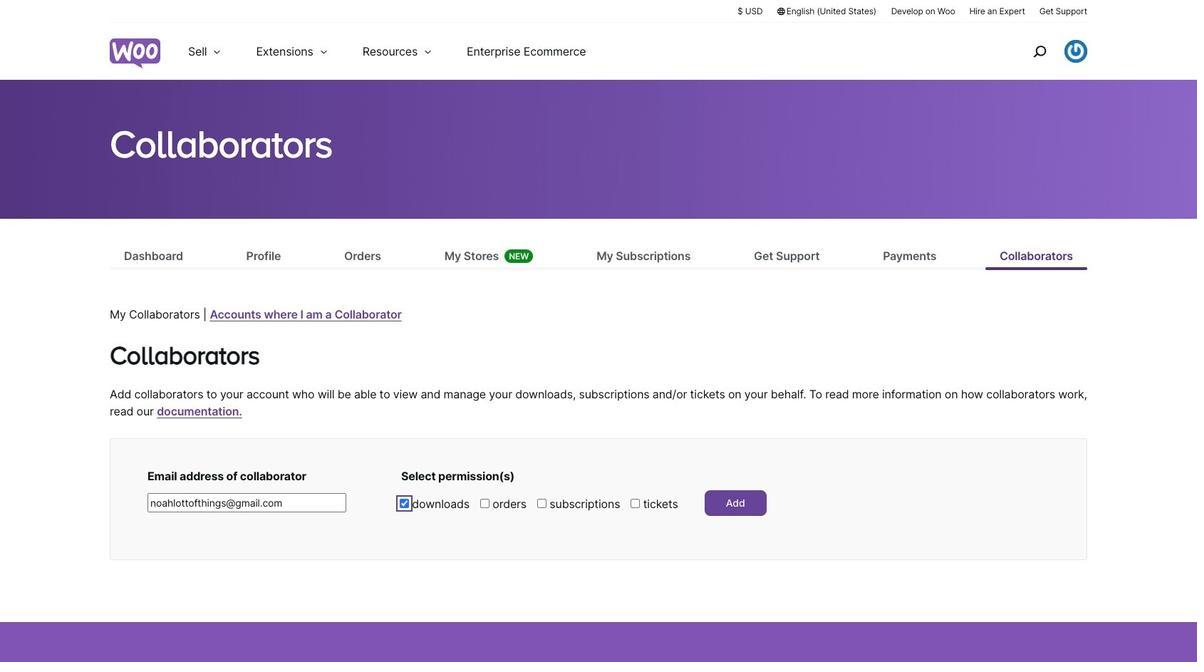 Task type: locate. For each thing, give the bounding box(es) containing it.
search image
[[1028, 40, 1051, 63]]

None checkbox
[[400, 499, 409, 508], [480, 499, 490, 508], [537, 499, 547, 508], [400, 499, 409, 508], [480, 499, 490, 508], [537, 499, 547, 508]]

None checkbox
[[631, 499, 640, 508]]



Task type: describe. For each thing, give the bounding box(es) containing it.
open account menu image
[[1065, 40, 1087, 63]]

service navigation menu element
[[1003, 28, 1087, 74]]



Task type: vqa. For each thing, say whether or not it's contained in the screenshot.
pricing
no



